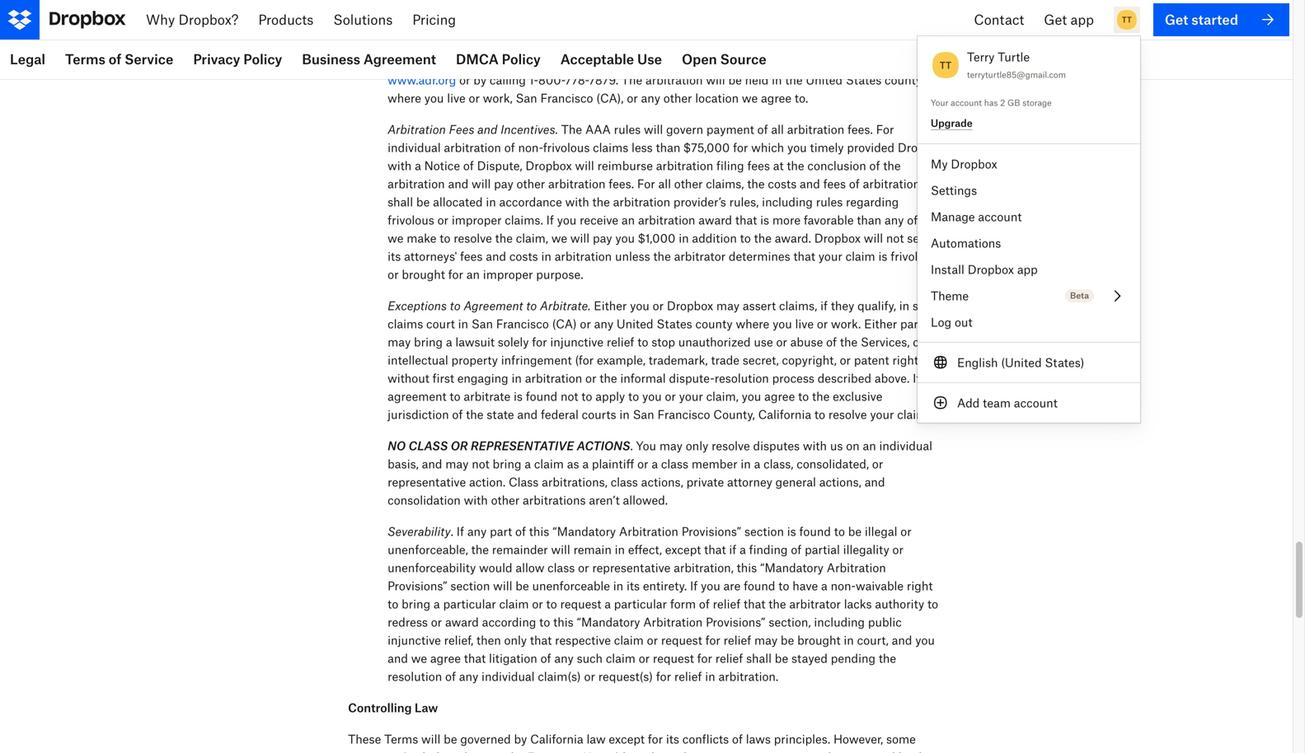 Task type: locate. For each thing, give the bounding box(es) containing it.
"mandatory up respective at the bottom of page
[[577, 616, 641, 630]]

fees. down "reimburse"
[[609, 177, 634, 191]]

the up would
[[472, 543, 489, 557]]

is up state
[[514, 390, 523, 404]]

american
[[540, 37, 593, 51]]

0 horizontal spatial including
[[762, 195, 813, 209]]

2 horizontal spatial resolve
[[829, 408, 867, 422]]

would
[[479, 561, 513, 575]]

individual inside . if any part of this "mandatory arbitration provisions" section is found to be illegal or unenforceable, the remainder will remain in effect, except that if a finding of partial illegality or unenforceability would allow class or representative arbitration, this "mandatory arbitration provisions" section will be unenforceable in its entirety. if you are found to have a non-waivable right to bring a particular claim or to request a particular form of relief that the arbitrator lacks authority to redress or award according to this "mandatory arbitration provisions" section, including public injunctive relief, then only that respective claim or request for relief may be brought in court, and you and we agree that litigation of any such claim or request for relief shall be stayed pending the resolution of any individual claim(s) or request(s) for relief in arbitration.
[[482, 670, 535, 684]]

for inside either you or dropbox may assert claims, if they qualify, in small claims court in san francisco (ca) or any united states county where you live or work. either party may bring a lawsuit solely for injunctive relief to stop unauthorized use or abuse of the services, or intellectual property infringement (for example, trademark, trade secret, copyright, or patent rights) without first engaging in arbitration or the informal dispute-resolution process described above. if the agreement to arbitrate is found not to apply to you or your claim, you agree to the exclusive jurisdiction of the state and federal courts in san francisco county, california to resolve your claim.
[[532, 335, 547, 349]]

if inside either you or dropbox may assert claims, if they qualify, in small claims court in san francisco (ca) or any united states county where you live or work. either party may bring a lawsuit solely for injunctive relief to stop unauthorized use or abuse of the services, or intellectual property infringement (for example, trademark, trade secret, copyright, or patent rights) without first engaging in arbitration or the informal dispute-resolution process described above. if the agreement to arbitrate is found not to apply to you or your claim, you agree to the exclusive jurisdiction of the state and federal courts in san francisco county, california to resolve your claim.
[[821, 299, 828, 313]]

any up claim(s)
[[555, 652, 574, 666]]

offer
[[908, 213, 933, 227]]

the up determines
[[754, 231, 772, 245]]

shall up arbitration.
[[747, 652, 772, 666]]

be down however,
[[828, 751, 842, 754]]

the inside these terms will be governed by california law except for its conflicts of laws principles. however, some countries (including those in the european union) have laws that require agreements to be governed by th
[[507, 751, 524, 754]]

bring up intellectual on the left of the page
[[414, 335, 443, 349]]

its
[[423, 55, 436, 69], [388, 250, 401, 264], [627, 579, 640, 594], [666, 733, 680, 747]]

"mandatory up remain
[[553, 525, 616, 539]]

1 horizontal spatial agreement
[[464, 299, 523, 313]]

policy inside 'link'
[[244, 51, 282, 67]]

non- inside . if any part of this "mandatory arbitration provisions" section is found to be illegal or unenforceable, the remainder will remain in effect, except that if a finding of partial illegality or unenforceability would allow class or representative arbitration, this "mandatory arbitration provisions" section will be unenforceable in its entirety. if you are found to have a non-waivable right to bring a particular claim or to request a particular form of relief that the arbitrator lacks authority to redress or award according to this "mandatory arbitration provisions" section, including public injunctive relief, then only that respective claim or request for relief may be brought in court, and you and we agree that litigation of any such claim or request for relief shall be stayed pending the resolution of any individual claim(s) or request(s) for relief in arbitration.
[[831, 579, 856, 594]]

unauthorized
[[679, 335, 751, 349]]

. for no class or representative actions
[[631, 439, 633, 453]]

(ca),
[[597, 91, 624, 105]]

not inside . you may only resolve disputes with us on an individual basis, and may not bring a claim as a plaintiff or a class member in a class, consolidated, or representative action. class arbitrations, class actions, private attorney general actions, and consolidation with other arbitrations aren't allowed.
[[472, 457, 490, 471]]

this
[[529, 525, 550, 539], [737, 561, 757, 575], [554, 616, 574, 630]]

1 vertical spatial only
[[504, 634, 527, 648]]

california up european
[[531, 733, 584, 747]]

than
[[656, 141, 681, 155], [857, 213, 882, 227]]

pricing link
[[403, 0, 466, 40]]

2 horizontal spatial frivolous
[[891, 250, 938, 264]]

injunctive inside either you or dropbox may assert claims, if they qualify, in small claims court in san francisco (ca) or any united states county where you live or work. either party may bring a lawsuit solely for injunctive relief to stop unauthorized use or abuse of the services, or intellectual property infringement (for example, trademark, trade secret, copyright, or patent rights) without first engaging in arbitration or the informal dispute-resolution process described above. if the agreement to arbitrate is found not to apply to you or your claim, you agree to the exclusive jurisdiction of the state and federal courts in san francisco county, california to resolve your claim.
[[551, 335, 604, 349]]

1 vertical spatial .
[[451, 525, 454, 539]]

or by calling 1-800-778-7879. the arbitration will be held in the united states county where you live or work, san francisco (ca), or any other location we agree to.
[[388, 73, 922, 105]]

resolve down allocated
[[454, 231, 492, 245]]

terms of service
[[65, 51, 173, 67]]

0 vertical spatial your
[[819, 250, 843, 264]]

1 vertical spatial at
[[774, 159, 784, 173]]

0 horizontal spatial laws
[[652, 751, 677, 754]]

governed up those
[[461, 733, 511, 747]]

theme menu item
[[918, 283, 1141, 309]]

if inside the aaa rules will govern payment of all arbitration fees. for individual arbitration of non-frivolous claims less than $75,000 for which you timely provided dropbox with a notice of dispute, dropbox will reimburse arbitration filing fees at the conclusion of the arbitration and will pay other arbitration fees. for all other claims, the costs and fees of arbitration shall be allocated in accordance with the arbitration provider's rules, including rules regarding frivolous or improper claims. if you receive an arbitration award that is more favorable than any offer we make to resolve the claim, we will pay you $1,000 in addition to the award. dropbox will not seek its attorneys' fees and costs in arbitration unless the arbitrator determines that your claim is frivolous or brought for an improper purpose.
[[547, 213, 554, 227]]

not inside either you or dropbox may assert claims, if they qualify, in small claims court in san francisco (ca) or any united states county where you live or work. either party may bring a lawsuit solely for injunctive relief to stop unauthorized use or abuse of the services, or intellectual property infringement (for example, trademark, trade secret, copyright, or patent rights) without first engaging in arbitration or the informal dispute-resolution process described above. if the agreement to arbitrate is found not to apply to you or your claim, you agree to the exclusive jurisdiction of the state and federal courts in san francisco county, california to resolve your claim.
[[561, 390, 579, 404]]

1 vertical spatial california
[[531, 733, 584, 747]]

1 vertical spatial laws
[[652, 751, 677, 754]]

may inside . if any part of this "mandatory arbitration provisions" section is found to be illegal or unenforceable, the remainder will remain in effect, except that if a finding of partial illegality or unenforceability would allow class or representative arbitration, this "mandatory arbitration provisions" section will be unenforceable in its entirety. if you are found to have a non-waivable right to bring a particular claim or to request a particular form of relief that the arbitrator lacks authority to redress or award according to this "mandatory arbitration provisions" section, including public injunctive relief, then only that respective claim or request for relief may be brought in court, and you and we agree that litigation of any such claim or request for relief shall be stayed pending the resolution of any individual claim(s) or request(s) for relief in arbitration.
[[755, 634, 778, 648]]

states up stop at top
[[657, 317, 693, 331]]

0 vertical spatial injunctive
[[551, 335, 604, 349]]

0 vertical spatial an
[[622, 213, 635, 227]]

award for arbitration
[[699, 213, 733, 227]]

its inside the american arbitration association (aaa) will administer the arbitration under its consumer arbitration rules. the aaa's rules and filing instructions are available at www.adr.org
[[423, 55, 436, 69]]

found down the finding
[[744, 579, 776, 594]]

except inside these terms will be governed by california law except for its conflicts of laws principles. however, some countries (including those in the european union) have laws that require agreements to be governed by th
[[609, 733, 645, 747]]

improper
[[452, 213, 502, 227], [483, 268, 533, 282]]

1 vertical spatial have
[[623, 751, 648, 754]]

are down arbitration,
[[724, 579, 741, 594]]

1 horizontal spatial shall
[[747, 652, 772, 666]]

. inside . you may only resolve disputes with us on an individual basis, and may not bring a claim as a plaintiff or a class member in a class, consolidated, or representative action. class arbitrations, class actions, private attorney general actions, and consolidation with other arbitrations aren't allowed.
[[631, 439, 633, 453]]

0 vertical spatial san
[[516, 91, 538, 105]]

laws up agreements
[[746, 733, 771, 747]]

for
[[733, 141, 749, 155], [448, 268, 464, 282], [532, 335, 547, 349], [706, 634, 721, 648], [698, 652, 713, 666], [656, 670, 672, 684], [648, 733, 663, 747]]

shall
[[388, 195, 413, 209], [747, 652, 772, 666]]

the inside the or by calling 1-800-778-7879. the arbitration will be held in the united states county where you live or work, san francisco (ca), or any other location we agree to.
[[622, 73, 643, 87]]

"mandatory down the finding
[[761, 561, 824, 575]]

other up the accordance
[[517, 177, 545, 191]]

san
[[516, 91, 538, 105], [472, 317, 493, 331], [633, 408, 655, 422]]

1 vertical spatial an
[[467, 268, 480, 282]]

section down would
[[451, 579, 490, 594]]

class,
[[764, 457, 794, 471]]

manage account
[[931, 210, 1022, 224]]

payment
[[707, 122, 755, 137]]

of left service
[[109, 51, 121, 67]]

any down the american arbitration association (aaa) will administer the arbitration under its consumer arbitration rules. the aaa's rules and filing instructions are available at www.adr.org
[[641, 91, 661, 105]]

to up redress at the left bottom
[[388, 598, 399, 612]]

for right request(s)
[[656, 670, 672, 684]]

frivolous up make
[[388, 213, 435, 227]]

0 horizontal spatial at
[[774, 159, 784, 173]]

and inside either you or dropbox may assert claims, if they qualify, in small claims court in san francisco (ca) or any united states county where you live or work. either party may bring a lawsuit solely for injunctive relief to stop unauthorized use or abuse of the services, or intellectual property infringement (for example, trademark, trade secret, copyright, or patent rights) without first engaging in arbitration or the informal dispute-resolution process described above. if the agreement to arbitrate is found not to apply to you or your claim, you agree to the exclusive jurisdiction of the state and federal courts in san francisco county, california to resolve your claim.
[[518, 408, 538, 422]]

all up the $1,000
[[659, 177, 671, 191]]

1 vertical spatial award
[[445, 616, 479, 630]]

a down partial
[[822, 579, 828, 594]]

unenforceable
[[532, 579, 610, 594]]

that
[[736, 213, 758, 227], [794, 250, 816, 264], [705, 543, 726, 557], [744, 598, 766, 612], [530, 634, 552, 648], [464, 652, 486, 666], [680, 751, 701, 754]]

0 vertical spatial francisco
[[541, 91, 594, 105]]

controlling law
[[348, 702, 438, 716]]

this up remainder
[[529, 525, 550, 539]]

1 horizontal spatial county
[[885, 73, 922, 87]]

0 vertical spatial at
[[881, 55, 892, 69]]

legal link
[[0, 40, 55, 79]]

if up arbitration,
[[730, 543, 737, 557]]

2 horizontal spatial fees
[[824, 177, 846, 191]]

1 vertical spatial not
[[561, 390, 579, 404]]

of up 'which'
[[758, 122, 769, 137]]

in inside the or by calling 1-800-778-7879. the arbitration will be held in the united states county where you live or work, san francisco (ca), or any other location we agree to.
[[772, 73, 782, 87]]

form
[[670, 598, 696, 612]]

any
[[641, 91, 661, 105], [885, 213, 904, 227], [594, 317, 614, 331], [468, 525, 487, 539], [555, 652, 574, 666], [459, 670, 479, 684]]

will down receive
[[571, 231, 590, 245]]

may down section,
[[755, 634, 778, 648]]

award inside the aaa rules will govern payment of all arbitration fees. for individual arbitration of non-frivolous claims less than $75,000 for which you timely provided dropbox with a notice of dispute, dropbox will reimburse arbitration filing fees at the conclusion of the arbitration and will pay other arbitration fees. for all other claims, the costs and fees of arbitration shall be allocated in accordance with the arbitration provider's rules, including rules regarding frivolous or improper claims. if you receive an arbitration award that is more favorable than any offer we make to resolve the claim, we will pay you $1,000 in addition to the award. dropbox will not seek its attorneys' fees and costs in arbitration unless the arbitrator determines that your claim is frivolous or brought for an improper purpose.
[[699, 213, 733, 227]]

business
[[302, 51, 361, 67]]

states down available
[[846, 73, 882, 87]]

1 vertical spatial agreement
[[464, 299, 523, 313]]

your inside the aaa rules will govern payment of all arbitration fees. for individual arbitration of non-frivolous claims less than $75,000 for which you timely provided dropbox with a notice of dispute, dropbox will reimburse arbitration filing fees at the conclusion of the arbitration and will pay other arbitration fees. for all other claims, the costs and fees of arbitration shall be allocated in accordance with the arbitration provider's rules, including rules regarding frivolous or improper claims. if you receive an arbitration award that is more favorable than any offer we make to resolve the claim, we will pay you $1,000 in addition to the award. dropbox will not seek its attorneys' fees and costs in arbitration unless the arbitrator determines that your claim is frivolous or brought for an improper purpose.
[[819, 250, 843, 264]]

have inside . if any part of this "mandatory arbitration provisions" section is found to be illegal or unenforceable, the remainder will remain in effect, except that if a finding of partial illegality or unenforceability would allow class or representative arbitration, this "mandatory arbitration provisions" section will be unenforceable in its entirety. if you are found to have a non-waivable right to bring a particular claim or to request a particular form of relief that the arbitrator lacks authority to redress or award according to this "mandatory arbitration provisions" section, including public injunctive relief, then only that respective claim or request for relief may be brought in court, and you and we agree that litigation of any such claim or request for relief shall be stayed pending the resolution of any individual claim(s) or request(s) for relief in arbitration.
[[793, 579, 818, 594]]

we inside the or by calling 1-800-778-7879. the arbitration will be held in the united states county where you live or work, san francisco (ca), or any other location we agree to.
[[742, 91, 758, 105]]

2 vertical spatial request
[[653, 652, 694, 666]]

2 vertical spatial this
[[554, 616, 574, 630]]

section up the finding
[[745, 525, 784, 539]]

to
[[440, 231, 451, 245], [740, 231, 751, 245], [450, 299, 461, 313], [526, 299, 537, 313], [638, 335, 649, 349], [450, 390, 461, 404], [582, 390, 593, 404], [629, 390, 639, 404], [799, 390, 809, 404], [815, 408, 826, 422], [835, 525, 845, 539], [779, 579, 790, 594], [388, 598, 399, 612], [547, 598, 557, 612], [928, 598, 939, 612], [540, 616, 550, 630], [814, 751, 825, 754]]

class
[[509, 476, 539, 490]]

1 horizontal spatial resolve
[[712, 439, 750, 453]]

1 policy from the left
[[244, 51, 282, 67]]

you down informal
[[643, 390, 662, 404]]

agree down relief,
[[430, 652, 461, 666]]

of
[[109, 51, 121, 67], [758, 122, 769, 137], [505, 141, 515, 155], [463, 159, 474, 173], [870, 159, 881, 173], [850, 177, 860, 191], [827, 335, 837, 349], [452, 408, 463, 422], [516, 525, 526, 539], [791, 543, 802, 557], [699, 598, 710, 612], [541, 652, 551, 666], [445, 670, 456, 684], [733, 733, 743, 747]]

frivolous down seek
[[891, 250, 938, 264]]

1 vertical spatial class
[[611, 476, 638, 490]]

0 vertical spatial except
[[666, 543, 701, 557]]

fees right attorneys'
[[460, 250, 483, 264]]

(ca)
[[552, 317, 577, 331]]

first
[[433, 372, 454, 386]]

frivolous
[[543, 141, 590, 155], [388, 213, 435, 227], [891, 250, 938, 264]]

. inside . if any part of this "mandatory arbitration provisions" section is found to be illegal or unenforceable, the remainder will remain in effect, except that if a finding of partial illegality or unenforceability would allow class or representative arbitration, this "mandatory arbitration provisions" section will be unenforceable in its entirety. if you are found to have a non-waivable right to bring a particular claim or to request a particular form of relief that the arbitrator lacks authority to redress or award according to this "mandatory arbitration provisions" section, including public injunctive relief, then only that respective claim or request for relief may be brought in court, and you and we agree that litigation of any such claim or request for relief shall be stayed pending the resolution of any individual claim(s) or request(s) for relief in arbitration.
[[451, 525, 454, 539]]

1 horizontal spatial claims
[[593, 141, 629, 155]]

for inside these terms will be governed by california law except for its conflicts of laws principles. however, some countries (including those in the european union) have laws that require agreements to be governed by th
[[648, 733, 663, 747]]

0 horizontal spatial where
[[388, 91, 422, 105]]

the aaa rules will govern payment of all arbitration fees. for individual arbitration of non-frivolous claims less than $75,000 for which you timely provided dropbox with a notice of dispute, dropbox will reimburse arbitration filing fees at the conclusion of the arbitration and will pay other arbitration fees. for all other claims, the costs and fees of arbitration shall be allocated in accordance with the arbitration provider's rules, including rules regarding frivolous or improper claims. if you receive an arbitration award that is more favorable than any offer we make to resolve the claim, we will pay you $1,000 in addition to the award. dropbox will not seek its attorneys' fees and costs in arbitration unless the arbitrator determines that your claim is frivolous or brought for an improper purpose.
[[388, 122, 945, 282]]

including down lacks
[[814, 616, 865, 630]]

to up partial
[[835, 525, 845, 539]]

1 horizontal spatial non-
[[831, 579, 856, 594]]

request down form in the right bottom of the page
[[661, 634, 703, 648]]

1 vertical spatial non-
[[831, 579, 856, 594]]

0 horizontal spatial rules
[[614, 122, 641, 137]]

0 horizontal spatial award
[[445, 616, 479, 630]]

rules down association
[[658, 55, 684, 69]]

2 vertical spatial your
[[871, 408, 895, 422]]

above.
[[875, 372, 910, 386]]

tt
[[940, 59, 952, 72]]

if inside either you or dropbox may assert claims, if they qualify, in small claims court in san francisco (ca) or any united states county where you live or work. either party may bring a lawsuit solely for injunctive relief to stop unauthorized use or abuse of the services, or intellectual property infringement (for example, trademark, trade secret, copyright, or patent rights) without first engaging in arbitration or the informal dispute-resolution process described above. if the agreement to arbitrate is found not to apply to you or your claim, you agree to the exclusive jurisdiction of the state and federal courts in san francisco county, california to resolve your claim.
[[913, 372, 921, 386]]

francisco inside the or by calling 1-800-778-7879. the arbitration will be held in the united states county where you live or work, san francisco (ca), or any other location we agree to.
[[541, 91, 594, 105]]

0 vertical spatial agree
[[761, 91, 792, 105]]

where down www.adr.org link at top
[[388, 91, 422, 105]]

have right union)
[[623, 751, 648, 754]]

0 vertical spatial pay
[[494, 177, 514, 191]]

account for manage
[[979, 210, 1022, 224]]

0 horizontal spatial .
[[451, 525, 454, 539]]

individual up notice
[[388, 141, 441, 155]]

at inside the aaa rules will govern payment of all arbitration fees. for individual arbitration of non-frivolous claims less than $75,000 for which you timely provided dropbox with a notice of dispute, dropbox will reimburse arbitration filing fees at the conclusion of the arbitration and will pay other arbitration fees. for all other claims, the costs and fees of arbitration shall be allocated in accordance with the arbitration provider's rules, including rules regarding frivolous or improper claims. if you receive an arbitration award that is more favorable than any offer we make to resolve the claim, we will pay you $1,000 in addition to the award. dropbox will not seek its attorneys' fees and costs in arbitration unless the arbitrator determines that your claim is frivolous or brought for an improper purpose.
[[774, 159, 784, 173]]

of up claim(s)
[[541, 652, 551, 666]]

0 horizontal spatial resolution
[[388, 670, 442, 684]]

be down section,
[[781, 634, 795, 648]]

at inside the american arbitration association (aaa) will administer the arbitration under its consumer arbitration rules. the aaa's rules and filing instructions are available at www.adr.org
[[881, 55, 892, 69]]

1 vertical spatial if
[[730, 543, 737, 557]]

will inside the or by calling 1-800-778-7879. the arbitration will be held in the united states county where you live or work, san francisco (ca), or any other location we agree to.
[[706, 73, 726, 87]]

including inside the aaa rules will govern payment of all arbitration fees. for individual arbitration of non-frivolous claims less than $75,000 for which you timely provided dropbox with a notice of dispute, dropbox will reimburse arbitration filing fees at the conclusion of the arbitration and will pay other arbitration fees. for all other claims, the costs and fees of arbitration shall be allocated in accordance with the arbitration provider's rules, including rules regarding frivolous or improper claims. if you receive an arbitration award that is more favorable than any offer we make to resolve the claim, we will pay you $1,000 in addition to the award. dropbox will not seek its attorneys' fees and costs in arbitration unless the arbitrator determines that your claim is frivolous or brought for an improper purpose.
[[762, 195, 813, 209]]

your down "exclusive"
[[871, 408, 895, 422]]

including up more
[[762, 195, 813, 209]]

assert
[[743, 299, 776, 313]]

2 horizontal spatial not
[[887, 231, 904, 245]]

0 vertical spatial rules
[[658, 55, 684, 69]]

1 vertical spatial found
[[800, 525, 831, 539]]

to up section,
[[779, 579, 790, 594]]

notice
[[425, 159, 460, 173]]

upgrade button
[[931, 117, 973, 130]]

may
[[717, 299, 740, 313], [388, 335, 411, 349], [660, 439, 683, 453], [446, 457, 469, 471], [755, 634, 778, 648]]

in up the attorney
[[741, 457, 751, 471]]

the down the $1,000
[[654, 250, 671, 264]]

aren't
[[589, 494, 620, 508]]

1 horizontal spatial brought
[[798, 634, 841, 648]]

0 vertical spatial improper
[[452, 213, 502, 227]]

are inside . if any part of this "mandatory arbitration provisions" section is found to be illegal or unenforceable, the remainder will remain in effect, except that if a finding of partial illegality or unenforceability would allow class or representative arbitration, this "mandatory arbitration provisions" section will be unenforceable in its entirety. if you are found to have a non-waivable right to bring a particular claim or to request a particular form of relief that the arbitrator lacks authority to redress or award according to this "mandatory arbitration provisions" section, including public injunctive relief, then only that respective claim or request for relief may be brought in court, and you and we agree that litigation of any such claim or request for relief shall be stayed pending the resolution of any individual claim(s) or request(s) for relief in arbitration.
[[724, 579, 741, 594]]

0 vertical spatial governed
[[461, 733, 511, 747]]

1-
[[529, 73, 539, 87]]

1 horizontal spatial claim,
[[707, 390, 739, 404]]

in up the purpose.
[[542, 250, 552, 264]]

work.
[[832, 317, 861, 331]]

0 vertical spatial found
[[526, 390, 558, 404]]

0 vertical spatial terms
[[65, 51, 105, 67]]

0 vertical spatial class
[[661, 457, 689, 471]]

1 vertical spatial states
[[657, 317, 693, 331]]

and right state
[[518, 408, 538, 422]]

0 horizontal spatial only
[[504, 634, 527, 648]]

solely
[[498, 335, 529, 349]]

1 vertical spatial live
[[796, 317, 814, 331]]

0 horizontal spatial resolve
[[454, 231, 492, 245]]

we inside . if any part of this "mandatory arbitration provisions" section is found to be illegal or unenforceable, the remainder will remain in effect, except that if a finding of partial illegality or unenforceability would allow class or representative arbitration, this "mandatory arbitration provisions" section will be unenforceable in its entirety. if you are found to have a non-waivable right to bring a particular claim or to request a particular form of relief that the arbitrator lacks authority to redress or award according to this "mandatory arbitration provisions" section, including public injunctive relief, then only that respective claim or request for relief may be brought in court, and you and we agree that litigation of any such claim or request for relief shall be stayed pending the resolution of any individual claim(s) or request(s) for relief in arbitration.
[[411, 652, 427, 666]]

have up section,
[[793, 579, 818, 594]]

1 vertical spatial improper
[[483, 268, 533, 282]]

1 vertical spatial resolution
[[388, 670, 442, 684]]

claims inside the aaa rules will govern payment of all arbitration fees. for individual arbitration of non-frivolous claims less than $75,000 for which you timely provided dropbox with a notice of dispute, dropbox will reimburse arbitration filing fees at the conclusion of the arbitration and will pay other arbitration fees. for all other claims, the costs and fees of arbitration shall be allocated in accordance with the arbitration provider's rules, including rules regarding frivolous or improper claims. if you receive an arbitration award that is more favorable than any offer we make to resolve the claim, we will pay you $1,000 in addition to the award. dropbox will not seek its attorneys' fees and costs in arbitration unless the arbitrator determines that your claim is frivolous or brought for an improper purpose.
[[593, 141, 629, 155]]

only inside . you may only resolve disputes with us on an individual basis, and may not bring a claim as a plaintiff or a class member in a class, consolidated, or representative action. class arbitrations, class actions, private attorney general actions, and consolidation with other arbitrations aren't allowed.
[[686, 439, 709, 453]]

arbitration down illegality
[[827, 561, 887, 575]]

dropbox inside either you or dropbox may assert claims, if they qualify, in small claims court in san francisco (ca) or any united states county where you live or work. either party may bring a lawsuit solely for injunctive relief to stop unauthorized use or abuse of the services, or intellectual property infringement (for example, trademark, trade secret, copyright, or patent rights) without first engaging in arbitration or the informal dispute-resolution process described above. if the agreement to arbitrate is found not to apply to you or your claim, you agree to the exclusive jurisdiction of the state and federal courts in san francisco county, california to resolve your claim.
[[667, 299, 714, 313]]

we
[[742, 91, 758, 105], [388, 231, 404, 245], [552, 231, 568, 245], [411, 652, 427, 666]]

will down aaa
[[575, 159, 595, 173]]

which
[[752, 141, 785, 155]]

aaa's
[[622, 55, 654, 69]]

the up to.
[[786, 73, 803, 87]]

0 vertical spatial resolution
[[715, 372, 769, 386]]

where down assert
[[736, 317, 770, 331]]

an right receive
[[622, 213, 635, 227]]

0 vertical spatial than
[[656, 141, 681, 155]]

for up conflicts
[[698, 652, 713, 666]]

favorable
[[804, 213, 854, 227]]

award inside . if any part of this "mandatory arbitration provisions" section is found to be illegal or unenforceable, the remainder will remain in effect, except that if a finding of partial illegality or unenforceability would allow class or representative arbitration, this "mandatory arbitration provisions" section will be unenforceable in its entirety. if you are found to have a non-waivable right to bring a particular claim or to request a particular form of relief that the arbitrator lacks authority to redress or award according to this "mandatory arbitration provisions" section, including public injunctive relief, then only that respective claim or request for relief may be brought in court, and you and we agree that litigation of any such claim or request for relief shall be stayed pending the resolution of any individual claim(s) or request(s) for relief in arbitration.
[[445, 616, 479, 630]]

stop
[[652, 335, 676, 349]]

if left they
[[821, 299, 828, 313]]

individual inside the aaa rules will govern payment of all arbitration fees. for individual arbitration of non-frivolous claims less than $75,000 for which you timely provided dropbox with a notice of dispute, dropbox will reimburse arbitration filing fees at the conclusion of the arbitration and will pay other arbitration fees. for all other claims, the costs and fees of arbitration shall be allocated in accordance with the arbitration provider's rules, including rules regarding frivolous or improper claims. if you receive an arbitration award that is more favorable than any offer we make to resolve the claim, we will pay you $1,000 in addition to the award. dropbox will not seek its attorneys' fees and costs in arbitration unless the arbitrator determines that your claim is frivolous or brought for an improper purpose.
[[388, 141, 441, 155]]

policy
[[244, 51, 282, 67], [502, 51, 541, 67]]

arbitration inside the american arbitration association (aaa) will administer the arbitration under its consumer arbitration rules. the aaa's rules and filing instructions are available at www.adr.org
[[867, 37, 924, 51]]

. you may only resolve disputes with us on an individual basis, and may not bring a claim as a plaintiff or a class member in a class, consolidated, or representative action. class arbitrations, class actions, private attorney general actions, and consolidation with other arbitrations aren't allowed.
[[388, 439, 933, 508]]

claim, inside either you or dropbox may assert claims, if they qualify, in small claims court in san francisco (ca) or any united states county where you live or work. either party may bring a lawsuit solely for injunctive relief to stop unauthorized use or abuse of the services, or intellectual property infringement (for example, trademark, trade secret, copyright, or patent rights) without first engaging in arbitration or the informal dispute-resolution process described above. if the agreement to arbitrate is found not to apply to you or your claim, you agree to the exclusive jurisdiction of the state and federal courts in san francisco county, california to resolve your claim.
[[707, 390, 739, 404]]

union)
[[583, 751, 620, 754]]

and inside the american arbitration association (aaa) will administer the arbitration under its consumer arbitration rules. the aaa's rules and filing instructions are available at www.adr.org
[[688, 55, 708, 69]]

policy right "privacy"
[[244, 51, 282, 67]]

acceptable
[[561, 51, 634, 67]]

0 vertical spatial claims
[[593, 141, 629, 155]]

1 vertical spatial bring
[[493, 457, 522, 471]]

that down conflicts
[[680, 751, 701, 754]]

1 vertical spatial county
[[696, 317, 733, 331]]

claims, inside the aaa rules will govern payment of all arbitration fees. for individual arbitration of non-frivolous claims less than $75,000 for which you timely provided dropbox with a notice of dispute, dropbox will reimburse arbitration filing fees at the conclusion of the arbitration and will pay other arbitration fees. for all other claims, the costs and fees of arbitration shall be allocated in accordance with the arbitration provider's rules, including rules regarding frivolous or improper claims. if you receive an arbitration award that is more favorable than any offer we make to resolve the claim, we will pay you $1,000 in addition to the award. dropbox will not seek its attorneys' fees and costs in arbitration unless the arbitrator determines that your claim is frivolous or brought for an improper purpose.
[[706, 177, 744, 191]]

will down regarding
[[864, 231, 884, 245]]

respective
[[555, 634, 611, 648]]

rules inside the american arbitration association (aaa) will administer the arbitration under its consumer arbitration rules. the aaa's rules and filing instructions are available at www.adr.org
[[658, 55, 684, 69]]

acceptable use link
[[551, 40, 672, 79]]

0 horizontal spatial particular
[[443, 598, 496, 612]]

representative
[[471, 439, 574, 453]]

govern
[[667, 122, 704, 137]]

will inside these terms will be governed by california law except for its conflicts of laws principles. however, some countries (including those in the european union) have laws that require agreements to be governed by th
[[422, 733, 441, 747]]

basis,
[[388, 457, 419, 471]]

brought down attorneys'
[[402, 268, 445, 282]]

will up 'location'
[[706, 73, 726, 87]]

california inside either you or dropbox may assert claims, if they qualify, in small claims court in san francisco (ca) or any united states county where you live or work. either party may bring a lawsuit solely for injunctive relief to stop unauthorized use or abuse of the services, or intellectual property infringement (for example, trademark, trade secret, copyright, or patent rights) without first engaging in arbitration or the informal dispute-resolution process described above. if the agreement to arbitrate is found not to apply to you or your claim, you agree to the exclusive jurisdiction of the state and federal courts in san francisco county, california to resolve your claim.
[[759, 408, 812, 422]]

provisions" up arbitration,
[[682, 525, 742, 539]]

1 horizontal spatial representative
[[593, 561, 671, 575]]

claims inside either you or dropbox may assert claims, if they qualify, in small claims court in san francisco (ca) or any united states county where you live or work. either party may bring a lawsuit solely for injunctive relief to stop unauthorized use or abuse of the services, or intellectual property infringement (for example, trademark, trade secret, copyright, or patent rights) without first engaging in arbitration or the informal dispute-resolution process described above. if the agreement to arbitrate is found not to apply to you or your claim, you agree to the exclusive jurisdiction of the state and federal courts in san francisco county, california to resolve your claim.
[[388, 317, 423, 331]]

its left attorneys'
[[388, 250, 401, 264]]

team
[[983, 396, 1011, 410]]

jurisdiction
[[388, 408, 449, 422]]

other inside the or by calling 1-800-778-7879. the arbitration will be held in the united states county where you live or work, san francisco (ca), or any other location we agree to.
[[664, 91, 692, 105]]

2 policy from the left
[[502, 51, 541, 67]]

0 vertical spatial have
[[793, 579, 818, 594]]

class inside . if any part of this "mandatory arbitration provisions" section is found to be illegal or unenforceable, the remainder will remain in effect, except that if a finding of partial illegality or unenforceability would allow class or representative arbitration, this "mandatory arbitration provisions" section will be unenforceable in its entirety. if you are found to have a non-waivable right to bring a particular claim or to request a particular form of relief that the arbitrator lacks authority to redress or award according to this "mandatory arbitration provisions" section, including public injunctive relief, then only that respective claim or request for relief may be brought in court, and you and we agree that litigation of any such claim or request for relief shall be stayed pending the resolution of any individual claim(s) or request(s) for relief in arbitration.
[[548, 561, 575, 575]]

award.
[[775, 231, 812, 245]]

1 actions, from the left
[[641, 476, 684, 490]]

section,
[[769, 616, 811, 630]]

0 horizontal spatial brought
[[402, 268, 445, 282]]

attorney
[[728, 476, 773, 490]]

bring inside . you may only resolve disputes with us on an individual basis, and may not bring a claim as a plaintiff or a class member in a class, consolidated, or representative action. class arbitrations, class actions, private attorney general actions, and consolidation with other arbitrations aren't allowed.
[[493, 457, 522, 471]]

english
[[958, 356, 999, 370]]

pending
[[831, 652, 876, 666]]

resolution down trade
[[715, 372, 769, 386]]

intellectual
[[388, 353, 449, 367]]

menu
[[918, 36, 1141, 423]]

bring inside . if any part of this "mandatory arbitration provisions" section is found to be illegal or unenforceable, the remainder will remain in effect, except that if a finding of partial illegality or unenforceability would allow class or representative arbitration, this "mandatory arbitration provisions" section will be unenforceable in its entirety. if you are found to have a non-waivable right to bring a particular claim or to request a particular form of relief that the arbitrator lacks authority to redress or award according to this "mandatory arbitration provisions" section, including public injunctive relief, then only that respective claim or request for relief may be brought in court, and you and we agree that litigation of any such claim or request for relief shall be stayed pending the resolution of any individual claim(s) or request(s) for relief in arbitration.
[[402, 598, 431, 612]]

claim, inside the aaa rules will govern payment of all arbitration fees. for individual arbitration of non-frivolous claims less than $75,000 for which you timely provided dropbox with a notice of dispute, dropbox will reimburse arbitration filing fees at the conclusion of the arbitration and will pay other arbitration fees. for all other claims, the costs and fees of arbitration shall be allocated in accordance with the arbitration provider's rules, including rules regarding frivolous or improper claims. if you receive an arbitration award that is more favorable than any offer we make to resolve the claim, we will pay you $1,000 in addition to the award. dropbox will not seek its attorneys' fees and costs in arbitration unless the arbitrator determines that your claim is frivolous or brought for an improper purpose.
[[516, 231, 549, 245]]

1 horizontal spatial by
[[514, 733, 527, 747]]

1 vertical spatial brought
[[798, 634, 841, 648]]

2 horizontal spatial an
[[863, 439, 877, 453]]

to down informal
[[629, 390, 639, 404]]

is
[[761, 213, 770, 227], [879, 250, 888, 264], [514, 390, 523, 404], [788, 525, 797, 539]]

at down 'which'
[[774, 159, 784, 173]]

disputes
[[754, 439, 800, 453]]

0 horizontal spatial individual
[[388, 141, 441, 155]]

agree inside . if any part of this "mandatory arbitration provisions" section is found to be illegal or unenforceable, the remainder will remain in effect, except that if a finding of partial illegality or unenforceability would allow class or representative arbitration, this "mandatory arbitration provisions" section will be unenforceable in its entirety. if you are found to have a non-waivable right to bring a particular claim or to request a particular form of relief that the arbitrator lacks authority to redress or award according to this "mandatory arbitration provisions" section, including public injunctive relief, then only that respective claim or request for relief may be brought in court, and you and we agree that litigation of any such claim or request for relief shall be stayed pending the resolution of any individual claim(s) or request(s) for relief in arbitration.
[[430, 652, 461, 666]]

if down the rights)
[[913, 372, 921, 386]]

we down held
[[742, 91, 758, 105]]

united up stop at top
[[617, 317, 654, 331]]

1 horizontal spatial costs
[[768, 177, 797, 191]]

1 vertical spatial terms
[[385, 733, 418, 747]]

injunctive inside . if any part of this "mandatory arbitration provisions" section is found to be illegal or unenforceable, the remainder will remain in effect, except that if a finding of partial illegality or unenforceability would allow class or representative arbitration, this "mandatory arbitration provisions" section will be unenforceable in its entirety. if you are found to have a non-waivable right to bring a particular claim or to request a particular form of relief that the arbitrator lacks authority to redress or award according to this "mandatory arbitration provisions" section, including public injunctive relief, then only that respective claim or request for relief may be brought in court, and you and we agree that litigation of any such claim or request for relief shall be stayed pending the resolution of any individual claim(s) or request(s) for relief in arbitration.
[[388, 634, 441, 648]]

you
[[636, 439, 657, 453]]

0 horizontal spatial arbitrator
[[674, 250, 726, 264]]

english (united states) menu item
[[918, 350, 1141, 376]]

of up require
[[733, 733, 743, 747]]

arbitrate
[[464, 390, 511, 404]]

add
[[958, 396, 980, 410]]

2 vertical spatial bring
[[402, 598, 431, 612]]

agreement
[[388, 390, 447, 404]]

and down association
[[688, 55, 708, 69]]

be inside the or by calling 1-800-778-7879. the arbitration will be held in the united states county where you live or work, san francisco (ca), or any other location we agree to.
[[729, 73, 742, 87]]

"mandatory
[[553, 525, 616, 539], [761, 561, 824, 575], [577, 616, 641, 630]]

0 horizontal spatial fees
[[460, 250, 483, 264]]

other down "action."
[[491, 494, 520, 508]]

agreements
[[747, 751, 811, 754]]

request down unenforceable
[[561, 598, 602, 612]]

1 horizontal spatial terms
[[385, 733, 418, 747]]

available
[[830, 55, 878, 69]]

1 horizontal spatial award
[[699, 213, 733, 227]]

a down unenforceable
[[605, 598, 611, 612]]

2 vertical spatial frivolous
[[891, 250, 938, 264]]

exceptions to agreement to arbitrate.
[[388, 299, 591, 313]]

1 vertical spatial this
[[737, 561, 757, 575]]

0 vertical spatial united
[[806, 73, 843, 87]]

to.
[[795, 91, 809, 105]]

costs down claims.
[[510, 250, 538, 264]]

0 horizontal spatial states
[[657, 317, 693, 331]]

1 horizontal spatial arbitrator
[[790, 598, 841, 612]]

settings link
[[918, 177, 1141, 204]]

will
[[762, 37, 781, 51], [706, 73, 726, 87], [644, 122, 663, 137], [575, 159, 595, 173], [472, 177, 491, 191], [571, 231, 590, 245], [864, 231, 884, 245], [551, 543, 571, 557], [493, 579, 513, 594], [422, 733, 441, 747]]

conclusion
[[808, 159, 867, 173]]

1 horizontal spatial san
[[516, 91, 538, 105]]

where inside the or by calling 1-800-778-7879. the arbitration will be held in the united states county where you live or work, san francisco (ca), or any other location we agree to.
[[388, 91, 422, 105]]

with left "us"
[[803, 439, 827, 453]]

account menu image
[[1114, 7, 1141, 33]]

claim inside . you may only resolve disputes with us on an individual basis, and may not bring a claim as a plaintiff or a class member in a class, consolidated, or representative action. class arbitrations, class actions, private attorney general actions, and consolidation with other arbitrations aren't allowed.
[[534, 457, 564, 471]]

this up respective at the bottom of page
[[554, 616, 574, 630]]

if right claims.
[[547, 213, 554, 227]]

the down court,
[[879, 652, 897, 666]]

fees.
[[848, 122, 873, 137], [609, 177, 634, 191]]

0 horizontal spatial this
[[529, 525, 550, 539]]

account for your
[[951, 98, 982, 108]]

individual down litigation
[[482, 670, 535, 684]]

1 vertical spatial agree
[[765, 390, 795, 404]]

0 horizontal spatial an
[[467, 268, 480, 282]]

1 vertical spatial account
[[979, 210, 1022, 224]]

arbitration inside the or by calling 1-800-778-7879. the arbitration will be held in the united states county where you live or work, san francisco (ca), or any other location we agree to.
[[646, 73, 703, 87]]

2 vertical spatial francisco
[[658, 408, 711, 422]]

open source
[[682, 51, 767, 67]]

the left aaa
[[562, 122, 582, 137]]



Task type: vqa. For each thing, say whether or not it's contained in the screenshot.
Yourself in button
no



Task type: describe. For each thing, give the bounding box(es) containing it.
of up or
[[452, 408, 463, 422]]

brought inside . if any part of this "mandatory arbitration provisions" section is found to be illegal or unenforceable, the remainder will remain in effect, except that if a finding of partial illegality or unenforceability would allow class or representative arbitration, this "mandatory arbitration provisions" section will be unenforceable in its entirety. if you are found to have a non-waivable right to bring a particular claim or to request a particular form of relief that the arbitrator lacks authority to redress or award according to this "mandatory arbitration provisions" section, including public injunctive relief, then only that respective claim or request for relief may be brought in court, and you and we agree that litigation of any such claim or request for relief shall be stayed pending the resolution of any individual claim(s) or request(s) for relief in arbitration.
[[798, 634, 841, 648]]

arbitration up effect,
[[619, 525, 679, 539]]

you down arbitration,
[[701, 579, 721, 594]]

the inside the or by calling 1-800-778-7879. the arbitration will be held in the united states county where you live or work, san francisco (ca), or any other location we agree to.
[[786, 73, 803, 87]]

of inside these terms will be governed by california law except for its conflicts of laws principles. however, some countries (including those in the european union) have laws that require agreements to be governed by th
[[733, 733, 743, 747]]

association
[[659, 37, 723, 51]]

in right the $1,000
[[679, 231, 689, 245]]

out
[[955, 316, 973, 330]]

live inside the or by calling 1-800-778-7879. the arbitration will be held in the united states county where you live or work, san francisco (ca), or any other location we agree to.
[[447, 91, 466, 105]]

that down rules,
[[736, 213, 758, 227]]

that down award.
[[794, 250, 816, 264]]

is left more
[[761, 213, 770, 227]]

to up attorneys'
[[440, 231, 451, 245]]

is up qualify,
[[879, 250, 888, 264]]

by inside the or by calling 1-800-778-7879. the arbitration will be held in the united states county where you live or work, san francisco (ca), or any other location we agree to.
[[474, 73, 487, 87]]

log
[[931, 316, 952, 330]]

you left receive
[[557, 213, 577, 227]]

has
[[985, 98, 998, 108]]

its inside these terms will be governed by california law except for its conflicts of laws principles. however, some countries (including those in the european union) have laws that require agreements to be governed by th
[[666, 733, 680, 747]]

county inside either you or dropbox may assert claims, if they qualify, in small claims court in san francisco (ca) or any united states county where you live or work. either party may bring a lawsuit solely for injunctive relief to stop unauthorized use or abuse of the services, or intellectual property infringement (for example, trademark, trade secret, copyright, or patent rights) without first engaging in arbitration or the informal dispute-resolution process described above. if the agreement to arbitrate is found not to apply to you or your claim, you agree to the exclusive jurisdiction of the state and federal courts in san francisco county, california to resolve your claim.
[[696, 317, 733, 331]]

the down arbitrate
[[466, 408, 484, 422]]

the left conclusion
[[787, 159, 805, 173]]

for up arbitration.
[[706, 634, 721, 648]]

resolve inside either you or dropbox may assert claims, if they qualify, in small claims court in san francisco (ca) or any united states county where you live or work. either party may bring a lawsuit solely for injunctive relief to stop unauthorized use or abuse of the services, or intellectual property infringement (for example, trademark, trade secret, copyright, or patent rights) without first engaging in arbitration or the informal dispute-resolution process described above. if the agreement to arbitrate is found not to apply to you or your claim, you agree to the exclusive jurisdiction of the state and federal courts in san francisco county, california to resolve your claim.
[[829, 408, 867, 422]]

attorneys'
[[404, 250, 457, 264]]

1 horizontal spatial fees
[[748, 159, 770, 173]]

entirety.
[[643, 579, 687, 594]]

be down allow
[[516, 579, 529, 594]]

not inside the aaa rules will govern payment of all arbitration fees. for individual arbitration of non-frivolous claims less than $75,000 for which you timely provided dropbox with a notice of dispute, dropbox will reimburse arbitration filing fees at the conclusion of the arbitration and will pay other arbitration fees. for all other claims, the costs and fees of arbitration shall be allocated in accordance with the arbitration provider's rules, including rules regarding frivolous or improper claims. if you receive an arbitration award that is more favorable than any offer we make to resolve the claim, we will pay you $1,000 in addition to the award. dropbox will not seek its attorneys' fees and costs in arbitration unless the arbitrator determines that your claim is frivolous or brought for an improper purpose.
[[887, 231, 904, 245]]

in left effect,
[[615, 543, 625, 557]]

arbitrations
[[523, 494, 586, 508]]

determines
[[729, 250, 791, 264]]

1 horizontal spatial class
[[611, 476, 638, 490]]

you inside the or by calling 1-800-778-7879. the arbitration will be held in the united states county where you live or work, san francisco (ca), or any other location we agree to.
[[425, 91, 444, 105]]

live inside either you or dropbox may assert claims, if they qualify, in small claims court in san francisco (ca) or any united states county where you live or work. either party may bring a lawsuit solely for injunctive relief to stop unauthorized use or abuse of the services, or intellectual property infringement (for example, trademark, trade secret, copyright, or patent rights) without first engaging in arbitration or the informal dispute-resolution process described above. if the agreement to arbitrate is found not to apply to you or your claim, you agree to the exclusive jurisdiction of the state and federal courts in san francisco county, california to resolve your claim.
[[796, 317, 814, 331]]

shall inside . if any part of this "mandatory arbitration provisions" section is found to be illegal or unenforceable, the remainder will remain in effect, except that if a finding of partial illegality or unenforceability would allow class or representative arbitration, this "mandatory arbitration provisions" section will be unenforceable in its entirety. if you are found to have a non-waivable right to bring a particular claim or to request a particular form of relief that the arbitrator lacks authority to redress or award according to this "mandatory arbitration provisions" section, including public injunctive relief, then only that respective claim or request for relief may be brought in court, and you and we agree that litigation of any such claim or request for relief shall be stayed pending the resolution of any individual claim(s) or request(s) for relief in arbitration.
[[747, 652, 772, 666]]

action.
[[469, 476, 506, 490]]

2 horizontal spatial this
[[737, 561, 757, 575]]

and down claims.
[[486, 250, 507, 264]]

illegal
[[865, 525, 898, 539]]

a inside the aaa rules will govern payment of all arbitration fees. for individual arbitration of non-frivolous claims less than $75,000 for which you timely provided dropbox with a notice of dispute, dropbox will reimburse arbitration filing fees at the conclusion of the arbitration and will pay other arbitration fees. for all other claims, the costs and fees of arbitration shall be allocated in accordance with the arbitration provider's rules, including rules regarding frivolous or improper claims. if you receive an arbitration award that is more favorable than any offer we make to resolve the claim, we will pay you $1,000 in addition to the award. dropbox will not seek its attorneys' fees and costs in arbitration unless the arbitrator determines that your claim is frivolous or brought for an improper purpose.
[[415, 159, 421, 173]]

1 horizontal spatial than
[[857, 213, 882, 227]]

your account has 2 gb storage
[[931, 98, 1052, 108]]

courts
[[582, 408, 617, 422]]

800-
[[539, 73, 565, 87]]

resolve inside . you may only resolve disputes with us on an individual basis, and may not bring a claim as a plaintiff or a class member in a class, consolidated, or representative action. class arbitrations, class actions, private attorney general actions, and consolidation with other arbitrations aren't allowed.
[[712, 439, 750, 453]]

resolution inside either you or dropbox may assert claims, if they qualify, in small claims court in san francisco (ca) or any united states county where you live or work. either party may bring a lawsuit solely for injunctive relief to stop unauthorized use or abuse of the services, or intellectual property infringement (for example, trademark, trade secret, copyright, or patent rights) without first engaging in arbitration or the informal dispute-resolution process described above. if the agreement to arbitrate is found not to apply to you or your claim, you agree to the exclusive jurisdiction of the state and federal courts in san francisco county, california to resolve your claim.
[[715, 372, 769, 386]]

copyright,
[[782, 353, 837, 367]]

0 horizontal spatial your
[[679, 390, 703, 404]]

0 horizontal spatial governed
[[461, 733, 511, 747]]

described
[[818, 372, 872, 386]]

in down infringement
[[512, 372, 522, 386]]

0 vertical spatial "mandatory
[[553, 525, 616, 539]]

provider's
[[674, 195, 727, 209]]

of up remainder
[[516, 525, 526, 539]]

no
[[388, 439, 406, 453]]

european
[[528, 751, 580, 754]]

private
[[687, 476, 724, 490]]

claim inside the aaa rules will govern payment of all arbitration fees. for individual arbitration of non-frivolous claims less than $75,000 for which you timely provided dropbox with a notice of dispute, dropbox will reimburse arbitration filing fees at the conclusion of the arbitration and will pay other arbitration fees. for all other claims, the costs and fees of arbitration shall be allocated in accordance with the arbitration provider's rules, including rules regarding frivolous or improper claims. if you receive an arbitration award that is more favorable than any offer we make to resolve the claim, we will pay you $1,000 in addition to the award. dropbox will not seek its attorneys' fees and costs in arbitration unless the arbitrator determines that your claim is frivolous or brought for an improper purpose.
[[846, 250, 876, 264]]

that down then
[[464, 652, 486, 666]]

2 vertical spatial "mandatory
[[577, 616, 641, 630]]

1 horizontal spatial frivolous
[[543, 141, 590, 155]]

arbitrator inside the aaa rules will govern payment of all arbitration fees. for individual arbitration of non-frivolous claims less than $75,000 for which you timely provided dropbox with a notice of dispute, dropbox will reimburse arbitration filing fees at the conclusion of the arbitration and will pay other arbitration fees. for all other claims, the costs and fees of arbitration shall be allocated in accordance with the arbitration provider's rules, including rules regarding frivolous or improper claims. if you receive an arbitration award that is more favorable than any offer we make to resolve the claim, we will pay you $1,000 in addition to the award. dropbox will not seek its attorneys' fees and costs in arbitration unless the arbitrator determines that your claim is frivolous or brought for an improper purpose.
[[674, 250, 726, 264]]

if up the unenforceable,
[[457, 525, 464, 539]]

with down "action."
[[464, 494, 488, 508]]

1 vertical spatial francisco
[[496, 317, 549, 331]]

remain
[[574, 543, 612, 557]]

english (united states)
[[958, 356, 1085, 370]]

lacks
[[844, 598, 872, 612]]

seek
[[908, 231, 933, 245]]

arbitration up acceptable use
[[597, 37, 656, 51]]

to up court
[[450, 299, 461, 313]]

0 vertical spatial request
[[561, 598, 602, 612]]

only inside . if any part of this "mandatory arbitration provisions" section is found to be illegal or unenforceable, the remainder will remain in effect, except that if a finding of partial illegality or unenforceability would allow class or representative arbitration, this "mandatory arbitration provisions" section will be unenforceable in its entirety. if you are found to have a non-waivable right to bring a particular claim or to request a particular form of relief that the arbitrator lacks authority to redress or award according to this "mandatory arbitration provisions" section, including public injunctive relief, then only that respective claim or request for relief may be brought in court, and you and we agree that litigation of any such claim or request for relief shall be stayed pending the resolution of any individual claim(s) or request(s) for relief in arbitration.
[[504, 634, 527, 648]]

be up the (including
[[444, 733, 457, 747]]

1 vertical spatial section
[[451, 579, 490, 594]]

the down the rights)
[[924, 372, 942, 386]]

of left partial
[[791, 543, 802, 557]]

menu containing terry turtle
[[918, 36, 1141, 423]]

policy for privacy policy
[[244, 51, 282, 67]]

consolidation
[[388, 494, 461, 508]]

for down payment
[[733, 141, 749, 155]]

a inside either you or dropbox may assert claims, if they qualify, in small claims court in san francisco (ca) or any united states county where you live or work. either party may bring a lawsuit solely for injunctive relief to stop unauthorized use or abuse of the services, or intellectual property infringement (for example, trademark, trade secret, copyright, or patent rights) without first engaging in arbitration or the informal dispute-resolution process described above. if the agreement to arbitrate is found not to apply to you or your claim, you agree to the exclusive jurisdiction of the state and federal courts in san francisco county, california to resolve your claim.
[[446, 335, 453, 349]]

agreement inside business agreement link
[[364, 51, 436, 67]]

and down redress at the left bottom
[[388, 652, 408, 666]]

infringement
[[501, 353, 572, 367]]

on
[[847, 439, 860, 453]]

states inside either you or dropbox may assert claims, if they qualify, in small claims court in san francisco (ca) or any united states county where you live or work. either party may bring a lawsuit solely for injunctive relief to stop unauthorized use or abuse of the services, or intellectual property infringement (for example, trademark, trade secret, copyright, or patent rights) without first engaging in arbitration or the informal dispute-resolution process described above. if the agreement to arbitrate is found not to apply to you or your claim, you agree to the exclusive jurisdiction of the state and federal courts in san francisco county, california to resolve your claim.
[[657, 317, 693, 331]]

may right you
[[660, 439, 683, 453]]

where inside either you or dropbox may assert claims, if they qualify, in small claims court in san francisco (ca) or any united states county where you live or work. either party may bring a lawsuit solely for injunctive relief to stop unauthorized use or abuse of the services, or intellectual property infringement (for example, trademark, trade secret, copyright, or patent rights) without first engaging in arbitration or the informal dispute-resolution process described above. if the agreement to arbitrate is found not to apply to you or your claim, you agree to the exclusive jurisdiction of the state and federal courts in san francisco county, california to resolve your claim.
[[736, 317, 770, 331]]

acceptable use
[[561, 51, 662, 67]]

get started link
[[1154, 3, 1290, 36]]

shall inside the aaa rules will govern payment of all arbitration fees. for individual arbitration of non-frivolous claims less than $75,000 for which you timely provided dropbox with a notice of dispute, dropbox will reimburse arbitration filing fees at the conclusion of the arbitration and will pay other arbitration fees. for all other claims, the costs and fees of arbitration shall be allocated in accordance with the arbitration provider's rules, including rules regarding frivolous or improper claims. if you receive an arbitration award that is more favorable than any offer we make to resolve the claim, we will pay you $1,000 in addition to the award. dropbox will not seek its attorneys' fees and costs in arbitration unless the arbitrator determines that your claim is frivolous or brought for an improper purpose.
[[388, 195, 413, 209]]

the up the dmca policy
[[516, 37, 537, 51]]

1 vertical spatial either
[[865, 317, 898, 331]]

0 horizontal spatial terms
[[65, 51, 105, 67]]

administer
[[785, 37, 843, 51]]

1 vertical spatial request
[[661, 634, 703, 648]]

apply
[[596, 390, 625, 404]]

to right the according
[[540, 616, 550, 630]]

any left part
[[468, 525, 487, 539]]

2 vertical spatial found
[[744, 579, 776, 594]]

unenforceability
[[388, 561, 476, 575]]

1 vertical spatial rules
[[614, 122, 641, 137]]

accordance
[[500, 195, 562, 209]]

to up courts
[[582, 390, 593, 404]]

right
[[907, 579, 933, 594]]

be inside the aaa rules will govern payment of all arbitration fees. for individual arbitration of non-frivolous claims less than $75,000 for which you timely provided dropbox with a notice of dispute, dropbox will reimburse arbitration filing fees at the conclusion of the arbitration and will pay other arbitration fees. for all other claims, the costs and fees of arbitration shall be allocated in accordance with the arbitration provider's rules, including rules regarding frivolous or improper claims. if you receive an arbitration award that is more favorable than any offer we make to resolve the claim, we will pay you $1,000 in addition to the award. dropbox will not seek its attorneys' fees and costs in arbitration unless the arbitrator determines that your claim is frivolous or brought for an improper purpose.
[[416, 195, 430, 209]]

2 vertical spatial by
[[899, 751, 912, 754]]

1 particular from the left
[[443, 598, 496, 612]]

the down work.
[[840, 335, 858, 349]]

found inside either you or dropbox may assert claims, if they qualify, in small claims court in san francisco (ca) or any united states county where you live or work. either party may bring a lawsuit solely for injunctive relief to stop unauthorized use or abuse of the services, or intellectual property infringement (for example, trademark, trade secret, copyright, or patent rights) without first engaging in arbitration or the informal dispute-resolution process described above. if the agreement to arbitrate is found not to apply to you or your claim, you agree to the exclusive jurisdiction of the state and federal courts in san francisco county, california to resolve your claim.
[[526, 390, 558, 404]]

and down class
[[422, 457, 443, 471]]

patent
[[854, 353, 890, 367]]

any inside either you or dropbox may assert claims, if they qualify, in small claims court in san francisco (ca) or any united states county where you live or work. either party may bring a lawsuit solely for injunctive relief to stop unauthorized use or abuse of the services, or intellectual property infringement (for example, trademark, trade secret, copyright, or patent rights) without first engaging in arbitration or the informal dispute-resolution process described above. if the agreement to arbitrate is found not to apply to you or your claim, you agree to the exclusive jurisdiction of the state and federal courts in san francisco county, california to resolve your claim.
[[594, 317, 614, 331]]

however,
[[834, 733, 884, 747]]

you up use
[[773, 317, 793, 331]]

have inside these terms will be governed by california law except for its conflicts of laws principles. however, some countries (including those in the european union) have laws that require agreements to be governed by th
[[623, 751, 648, 754]]

and down conclusion
[[800, 177, 821, 191]]

1 vertical spatial san
[[472, 317, 493, 331]]

location
[[696, 91, 739, 105]]

policy for dmca policy
[[502, 51, 541, 67]]

dropbox down favorable
[[815, 231, 861, 245]]

arbitrator inside . if any part of this "mandatory arbitration provisions" section is found to be illegal or unenforceable, the remainder will remain in effect, except that if a finding of partial illegality or unenforceability would allow class or representative arbitration, this "mandatory arbitration provisions" section will be unenforceable in its entirety. if you are found to have a non-waivable right to bring a particular claim or to request a particular form of relief that the arbitrator lacks authority to redress or award according to this "mandatory arbitration provisions" section, including public injunctive relief, then only that respective claim or request for relief may be brought in court, and you and we agree that litigation of any such claim or request for relief shall be stayed pending the resolution of any individual claim(s) or request(s) for relief in arbitration.
[[790, 598, 841, 612]]

other inside . you may only resolve disputes with us on an individual basis, and may not bring a claim as a plaintiff or a class member in a class, consolidated, or representative action. class arbitrations, class actions, private attorney general actions, and consolidation with other arbitrations aren't allowed.
[[491, 494, 520, 508]]

0 horizontal spatial frivolous
[[388, 213, 435, 227]]

to down right
[[928, 598, 939, 612]]

is inside . if any part of this "mandatory arbitration provisions" section is found to be illegal or unenforceable, the remainder will remain in effect, except that if a finding of partial illegality or unenforceability would allow class or representative arbitration, this "mandatory arbitration provisions" section will be unenforceable in its entirety. if you are found to have a non-waivable right to bring a particular claim or to request a particular form of relief that the arbitrator lacks authority to redress or award according to this "mandatory arbitration provisions" section, including public injunctive relief, then only that respective claim or request for relief may be brought in court, and you and we agree that litigation of any such claim or request for relief shall be stayed pending the resolution of any individual claim(s) or request(s) for relief in arbitration.
[[788, 525, 797, 539]]

source
[[721, 51, 767, 67]]

agree inside the or by calling 1-800-778-7879. the arbitration will be held in the united states county where you live or work, san francisco (ca), or any other location we agree to.
[[761, 91, 792, 105]]

if inside . if any part of this "mandatory arbitration provisions" section is found to be illegal or unenforceable, the remainder will remain in effect, except that if a finding of partial illegality or unenforceability would allow class or representative arbitration, this "mandatory arbitration provisions" section will be unenforceable in its entirety. if you are found to have a non-waivable right to bring a particular claim or to request a particular form of relief that the arbitrator lacks authority to redress or award according to this "mandatory arbitration provisions" section, including public injunctive relief, then only that respective claim or request for relief may be brought in court, and you and we agree that litigation of any such claim or request for relief shall be stayed pending the resolution of any individual claim(s) or request(s) for relief in arbitration.
[[730, 543, 737, 557]]

my dropbox link
[[918, 151, 1141, 177]]

1 horizontal spatial governed
[[845, 751, 896, 754]]

you right 'which'
[[788, 141, 807, 155]]

for down attorneys'
[[448, 268, 464, 282]]

provided
[[847, 141, 895, 155]]

party
[[901, 317, 929, 331]]

arbitration procedures.
[[388, 37, 513, 51]]

778-
[[565, 73, 589, 87]]

will down would
[[493, 579, 513, 594]]

united inside the or by calling 1-800-778-7879. the arbitration will be held in the united states county where you live or work, san francisco (ca), or any other location we agree to.
[[806, 73, 843, 87]]

to down process
[[799, 390, 809, 404]]

0 horizontal spatial all
[[659, 177, 671, 191]]

theme
[[931, 289, 969, 303]]

legal
[[10, 51, 45, 67]]

2 vertical spatial rules
[[816, 195, 843, 209]]

a right as
[[583, 457, 589, 471]]

1 vertical spatial fees
[[824, 177, 846, 191]]

of right form in the right bottom of the page
[[699, 598, 710, 612]]

1 horizontal spatial for
[[877, 122, 895, 137]]

procedures.
[[449, 37, 513, 51]]

in down apply
[[620, 408, 630, 422]]

the up apply
[[600, 372, 617, 386]]

may down or
[[446, 457, 469, 471]]

relief inside either you or dropbox may assert claims, if they qualify, in small claims court in san francisco (ca) or any united states county where you live or work. either party may bring a lawsuit solely for injunctive relief to stop unauthorized use or abuse of the services, or intellectual property infringement (for example, trademark, trade secret, copyright, or patent rights) without first engaging in arbitration or the informal dispute-resolution process described above. if the agreement to arbitrate is found not to apply to you or your claim, you agree to the exclusive jurisdiction of the state and federal courts in san francisco county, california to resolve your claim.
[[607, 335, 635, 349]]

and down public
[[892, 634, 913, 648]]

receive
[[580, 213, 619, 227]]

that up arbitration,
[[705, 543, 726, 557]]

aaa
[[586, 122, 611, 137]]

may left assert
[[717, 299, 740, 313]]

1 vertical spatial provisions"
[[388, 579, 448, 594]]

2 vertical spatial fees
[[460, 250, 483, 264]]

claims.
[[505, 213, 543, 227]]

2 vertical spatial account
[[1014, 396, 1058, 410]]

0 vertical spatial all
[[772, 122, 784, 137]]

in left entirety.
[[614, 579, 624, 594]]

1 horizontal spatial this
[[554, 616, 574, 630]]

except inside . if any part of this "mandatory arbitration provisions" section is found to be illegal or unenforceable, the remainder will remain in effect, except that if a finding of partial illegality or unenforceability would allow class or representative arbitration, this "mandatory arbitration provisions" section will be unenforceable in its entirety. if you are found to have a non-waivable right to bring a particular claim or to request a particular form of relief that the arbitrator lacks authority to redress or award according to this "mandatory arbitration provisions" section, including public injunctive relief, then only that respective claim or request for relief may be brought in court, and you and we agree that litigation of any such claim or request for relief shall be stayed pending the resolution of any individual claim(s) or request(s) for relief in arbitration.
[[666, 543, 701, 557]]

including inside . if any part of this "mandatory arbitration provisions" section is found to be illegal or unenforceable, the remainder will remain in effect, except that if a finding of partial illegality or unenforceability would allow class or representative arbitration, this "mandatory arbitration provisions" section will be unenforceable in its entirety. if you are found to have a non-waivable right to bring a particular claim or to request a particular form of relief that the arbitrator lacks authority to redress or award according to this "mandatory arbitration provisions" section, including public injunctive relief, then only that respective claim or request for relief may be brought in court, and you and we agree that litigation of any such claim or request for relief shall be stayed pending the resolution of any individual claim(s) or request(s) for relief in arbitration.
[[814, 616, 865, 630]]

representative inside . you may only resolve disputes with us on an individual basis, and may not bring a claim as a plaintiff or a class member in a class, consolidated, or representative action. class arbitrations, class actions, private attorney general actions, and consolidation with other arbitrations aren't allowed.
[[388, 476, 466, 490]]

get started
[[1165, 11, 1239, 28]]

with left notice
[[388, 159, 412, 173]]

in inside . you may only resolve disputes with us on an individual basis, and may not bring a claim as a plaintiff or a class member in a class, consolidated, or representative action. class arbitrations, class actions, private attorney general actions, and consolidation with other arbitrations aren't allowed.
[[741, 457, 751, 471]]

finding
[[750, 543, 788, 557]]

we left make
[[388, 231, 404, 245]]

and down consolidated,
[[865, 476, 886, 490]]

manage account link
[[918, 204, 1141, 230]]

addition
[[692, 231, 737, 245]]

privacy policy
[[193, 51, 282, 67]]

add team account link
[[918, 390, 1141, 417]]

. for severability
[[451, 525, 454, 539]]

to down first
[[450, 390, 461, 404]]

choose a language: image
[[931, 353, 951, 373]]

arbitrations,
[[542, 476, 608, 490]]

arbitration up '1-'
[[499, 55, 559, 69]]

to inside these terms will be governed by california law except for its conflicts of laws principles. however, some countries (including those in the european union) have laws that require agreements to be governed by th
[[814, 751, 825, 754]]

resolve inside the aaa rules will govern payment of all arbitration fees. for individual arbitration of non-frivolous claims less than $75,000 for which you timely provided dropbox with a notice of dispute, dropbox will reimburse arbitration filing fees at the conclusion of the arbitration and will pay other arbitration fees. for all other claims, the costs and fees of arbitration shall be allocated in accordance with the arbitration provider's rules, including rules regarding frivolous or improper claims. if you receive an arbitration award that is more favorable than any offer we make to resolve the claim, we will pay you $1,000 in addition to the award. dropbox will not seek its attorneys' fees and costs in arbitration unless the arbitrator determines that your claim is frivolous or brought for an improper purpose.
[[454, 231, 492, 245]]

0 vertical spatial fees.
[[848, 122, 873, 137]]

the down the 'provided'
[[884, 159, 901, 173]]

service
[[125, 51, 173, 67]]

court
[[427, 317, 455, 331]]

dmca policy link
[[446, 40, 551, 79]]

bring inside either you or dropbox may assert claims, if they qualify, in small claims court in san francisco (ca) or any united states county where you live or work. either party may bring a lawsuit solely for injunctive relief to stop unauthorized use or abuse of the services, or intellectual property infringement (for example, trademark, trade secret, copyright, or patent rights) without first engaging in arbitration or the informal dispute-resolution process described above. if the agreement to arbitrate is found not to apply to you or your claim, you agree to the exclusive jurisdiction of the state and federal courts in san francisco county, california to resolve your claim.
[[414, 335, 443, 349]]

privacy policy link
[[183, 40, 292, 79]]

will inside the american arbitration association (aaa) will administer the arbitration under its consumer arbitration rules. the aaa's rules and filing instructions are available at www.adr.org
[[762, 37, 781, 51]]

that up litigation
[[530, 634, 552, 648]]

will left remain
[[551, 543, 571, 557]]

that inside these terms will be governed by california law except for its conflicts of laws principles. however, some countries (including those in the european union) have laws that require agreements to be governed by th
[[680, 751, 701, 754]]

be left stayed
[[775, 652, 789, 666]]

arbitration up under
[[388, 37, 446, 51]]

the up section,
[[769, 598, 787, 612]]

get
[[1165, 11, 1189, 28]]

any inside the or by calling 1-800-778-7879. the arbitration will be held in the united states county where you live or work, san francisco (ca), or any other location we agree to.
[[641, 91, 661, 105]]

automations link
[[918, 230, 1141, 257]]

dispute-
[[669, 372, 715, 386]]

waivable
[[856, 579, 904, 594]]

arbitration up notice
[[388, 122, 446, 137]]

in up party
[[900, 299, 910, 313]]

with up receive
[[566, 195, 590, 209]]

in inside these terms will be governed by california law except for its conflicts of laws principles. however, some countries (including those in the european union) have laws that require agreements to be governed by th
[[493, 751, 504, 754]]

arbitration inside either you or dropbox may assert claims, if they qualify, in small claims court in san francisco (ca) or any united states county where you live or work. either party may bring a lawsuit solely for injunctive relief to stop unauthorized use or abuse of the services, or intellectual property infringement (for example, trademark, trade secret, copyright, or patent rights) without first engaging in arbitration or the informal dispute-resolution process described above. if the agreement to arbitrate is found not to apply to you or your claim, you agree to the exclusive jurisdiction of the state and federal courts in san francisco county, california to resolve your claim.
[[525, 372, 583, 386]]

in right allocated
[[486, 195, 496, 209]]

a down unenforceability
[[434, 598, 440, 612]]

business agreement link
[[292, 40, 446, 79]]

brought inside the aaa rules will govern payment of all arbitration fees. for individual arbitration of non-frivolous claims less than $75,000 for which you timely provided dropbox with a notice of dispute, dropbox will reimburse arbitration filing fees at the conclusion of the arbitration and will pay other arbitration fees. for all other claims, the costs and fees of arbitration shall be allocated in accordance with the arbitration provider's rules, including rules regarding frivolous or improper claims. if you receive an arbitration award that is more favorable than any offer we make to resolve the claim, we will pay you $1,000 in addition to the award. dropbox will not seek its attorneys' fees and costs in arbitration unless the arbitrator determines that your claim is frivolous or brought for an improper purpose.
[[402, 268, 445, 282]]

such
[[577, 652, 603, 666]]

1 vertical spatial "mandatory
[[761, 561, 824, 575]]

the up receive
[[593, 195, 610, 209]]

to left arbitrate.
[[526, 299, 537, 313]]

agree inside either you or dropbox may assert claims, if they qualify, in small claims court in san francisco (ca) or any united states county where you live or work. either party may bring a lawsuit solely for injunctive relief to stop unauthorized use or abuse of the services, or intellectual property infringement (for example, trademark, trade secret, copyright, or patent rights) without first engaging in arbitration or the informal dispute-resolution process described above. if the agreement to arbitrate is found not to apply to you or your claim, you agree to the exclusive jurisdiction of the state and federal courts in san francisco county, california to resolve your claim.
[[765, 390, 795, 404]]

they
[[831, 299, 855, 313]]

0 vertical spatial provisions"
[[682, 525, 742, 539]]

0 vertical spatial section
[[745, 525, 784, 539]]

(for
[[575, 353, 594, 367]]

representative inside . if any part of this "mandatory arbitration provisions" section is found to be illegal or unenforceable, the remainder will remain in effect, except that if a finding of partial illegality or unenforceability would allow class or representative arbitration, this "mandatory arbitration provisions" section will be unenforceable in its entirety. if you are found to have a non-waivable right to bring a particular claim or to request a particular form of relief that the arbitrator lacks authority to redress or award according to this "mandatory arbitration provisions" section, including public injunctive relief, then only that respective claim or request for relief may be brought in court, and you and we agree that litigation of any such claim or request for relief shall be stayed pending the resolution of any individual claim(s) or request(s) for relief in arbitration.
[[593, 561, 671, 575]]

to down unenforceable
[[547, 598, 557, 612]]

to left stop at top
[[638, 335, 649, 349]]

the up rules,
[[748, 177, 765, 191]]

any down relief,
[[459, 670, 479, 684]]

individual inside . you may only resolve disputes with us on an individual basis, and may not bring a claim as a plaintiff or a class member in a class, consolidated, or representative action. class arbitrations, class actions, private attorney general actions, and consolidation with other arbitrations aren't allowed.
[[880, 439, 933, 453]]

arbitration,
[[674, 561, 734, 575]]

2 vertical spatial provisions"
[[706, 616, 766, 630]]

state
[[487, 408, 514, 422]]

filing inside the american arbitration association (aaa) will administer the arbitration under its consumer arbitration rules. the aaa's rules and filing instructions are available at www.adr.org
[[711, 55, 739, 69]]

in left arbitration.
[[705, 670, 716, 684]]

services,
[[861, 335, 910, 349]]

county inside the or by calling 1-800-778-7879. the arbitration will be held in the united states county where you live or work, san francisco (ca), or any other location we agree to.
[[885, 73, 922, 87]]

install dropbox app
[[931, 263, 1038, 277]]

0 horizontal spatial costs
[[510, 250, 538, 264]]

www.adr.org link
[[388, 73, 456, 87]]

terry turtle terryturtle85@gmail.com
[[968, 50, 1067, 80]]

0 vertical spatial laws
[[746, 733, 771, 747]]

2 particular from the left
[[614, 598, 667, 612]]

0 horizontal spatial either
[[594, 299, 627, 313]]

you down authority
[[916, 634, 935, 648]]

and up allocated
[[448, 177, 469, 191]]

0 horizontal spatial than
[[656, 141, 681, 155]]

open source link
[[672, 40, 777, 79]]

as
[[567, 457, 580, 471]]

any inside the aaa rules will govern payment of all arbitration fees. for individual arbitration of non-frivolous claims less than $75,000 for which you timely provided dropbox with a notice of dispute, dropbox will reimburse arbitration filing fees at the conclusion of the arbitration and will pay other arbitration fees. for all other claims, the costs and fees of arbitration shall be allocated in accordance with the arbitration provider's rules, including rules regarding frivolous or improper claims. if you receive an arbitration award that is more favorable than any offer we make to resolve the claim, we will pay you $1,000 in addition to the award. dropbox will not seek its attorneys' fees and costs in arbitration unless the arbitrator determines that your claim is frivolous or brought for an improper purpose.
[[885, 213, 904, 227]]

example,
[[597, 353, 646, 367]]

san inside the or by calling 1-800-778-7879. the arbitration will be held in the united states county where you live or work, san francisco (ca), or any other location we agree to.
[[516, 91, 538, 105]]

is inside either you or dropbox may assert claims, if they qualify, in small claims court in san francisco (ca) or any united states county where you live or work. either party may bring a lawsuit solely for injunctive relief to stop unauthorized use or abuse of the services, or intellectual property infringement (for example, trademark, trade secret, copyright, or patent rights) without first engaging in arbitration or the informal dispute-resolution process described above. if the agreement to arbitrate is found not to apply to you or your claim, you agree to the exclusive jurisdiction of the state and federal courts in san francisco county, california to resolve your claim.
[[514, 390, 523, 404]]

1 vertical spatial fees.
[[609, 177, 634, 191]]

terms inside these terms will be governed by california law except for its conflicts of laws principles. however, some countries (including those in the european union) have laws that require agreements to be governed by th
[[385, 733, 418, 747]]

dropbox up the accordance
[[526, 159, 572, 173]]

resolution inside . if any part of this "mandatory arbitration provisions" section is found to be illegal or unenforceable, the remainder will remain in effect, except that if a finding of partial illegality or unenforceability would allow class or representative arbitration, this "mandatory arbitration provisions" section will be unenforceable in its entirety. if you are found to have a non-waivable right to bring a particular claim or to request a particular form of relief that the arbitrator lacks authority to redress or award according to this "mandatory arbitration provisions" section, including public injunctive relief, then only that respective claim or request for relief may be brought in court, and you and we agree that litigation of any such claim or request for relief shall be stayed pending the resolution of any individual claim(s) or request(s) for relief in arbitration.
[[388, 670, 442, 684]]

an inside . you may only resolve disputes with us on an individual basis, and may not bring a claim as a plaintiff or a class member in a class, consolidated, or representative action. class arbitrations, class actions, private attorney general actions, and consolidation with other arbitrations aren't allowed.
[[863, 439, 877, 453]]

states inside the or by calling 1-800-778-7879. the arbitration will be held in the united states county where you live or work, san francisco (ca), or any other location we agree to.
[[846, 73, 882, 87]]

the inside the american arbitration association (aaa) will administer the arbitration under its consumer arbitration rules. the aaa's rules and filing instructions are available at www.adr.org
[[846, 37, 864, 51]]

arbitration down form in the right bottom of the page
[[644, 616, 703, 630]]

2 horizontal spatial class
[[661, 457, 689, 471]]

filing inside the aaa rules will govern payment of all arbitration fees. for individual arbitration of non-frivolous claims less than $75,000 for which you timely provided dropbox with a notice of dispute, dropbox will reimburse arbitration filing fees at the conclusion of the arbitration and will pay other arbitration fees. for all other claims, the costs and fees of arbitration shall be allocated in accordance with the arbitration provider's rules, including rules regarding frivolous or improper claims. if you receive an arbitration award that is more favorable than any offer we make to resolve the claim, we will pay you $1,000 in addition to the award. dropbox will not seek its attorneys' fees and costs in arbitration unless the arbitrator determines that your claim is frivolous or brought for an improper purpose.
[[717, 159, 745, 173]]

conflicts
[[683, 733, 729, 747]]

of right notice
[[463, 159, 474, 173]]

dropbox up settings
[[951, 157, 998, 171]]

property
[[452, 353, 498, 367]]

be up illegality
[[849, 525, 862, 539]]

1 vertical spatial for
[[638, 177, 656, 191]]

if down arbitration,
[[690, 579, 698, 594]]

law
[[415, 702, 438, 716]]

non- inside the aaa rules will govern payment of all arbitration fees. for individual arbitration of non-frivolous claims less than $75,000 for which you timely provided dropbox with a notice of dispute, dropbox will reimburse arbitration filing fees at the conclusion of the arbitration and will pay other arbitration fees. for all other claims, the costs and fees of arbitration shall be allocated in accordance with the arbitration provider's rules, including rules regarding frivolous or improper claims. if you receive an arbitration award that is more favorable than any offer we make to resolve the claim, we will pay you $1,000 in addition to the award. dropbox will not seek its attorneys' fees and costs in arbitration unless the arbitrator determines that your claim is frivolous or brought for an improper purpose.
[[518, 141, 543, 155]]

award for or
[[445, 616, 479, 630]]

of down the 'provided'
[[870, 159, 881, 173]]

informal
[[621, 372, 666, 386]]

claims, inside either you or dropbox may assert claims, if they qualify, in small claims court in san francisco (ca) or any united states county where you live or work. either party may bring a lawsuit solely for injunctive relief to stop unauthorized use or abuse of the services, or intellectual property infringement (for example, trademark, trade secret, copyright, or patent rights) without first engaging in arbitration or the informal dispute-resolution process described above. if the agreement to arbitrate is found not to apply to you or your claim, you agree to the exclusive jurisdiction of the state and federal courts in san francisco county, california to resolve your claim.
[[780, 299, 818, 313]]

2 horizontal spatial found
[[800, 525, 831, 539]]

2 actions, from the left
[[820, 476, 862, 490]]

2 vertical spatial san
[[633, 408, 655, 422]]

countries
[[348, 751, 399, 754]]

more
[[773, 213, 801, 227]]

dmca policy
[[456, 51, 541, 67]]

1 horizontal spatial an
[[622, 213, 635, 227]]

the inside the aaa rules will govern payment of all arbitration fees. for individual arbitration of non-frivolous claims less than $75,000 for which you timely provided dropbox with a notice of dispute, dropbox will reimburse arbitration filing fees at the conclusion of the arbitration and will pay other arbitration fees. for all other claims, the costs and fees of arbitration shall be allocated in accordance with the arbitration provider's rules, including rules regarding frivolous or improper claims. if you receive an arbitration award that is more favorable than any offer we make to resolve the claim, we will pay you $1,000 in addition to the award. dropbox will not seek its attorneys' fees and costs in arbitration unless the arbitrator determines that your claim is frivolous or brought for an improper purpose.
[[562, 122, 582, 137]]

a up the attorney
[[754, 457, 761, 471]]

its inside the aaa rules will govern payment of all arbitration fees. for individual arbitration of non-frivolous claims less than $75,000 for which you timely provided dropbox with a notice of dispute, dropbox will reimburse arbitration filing fees at the conclusion of the arbitration and will pay other arbitration fees. for all other claims, the costs and fees of arbitration shall be allocated in accordance with the arbitration provider's rules, including rules regarding frivolous or improper claims. if you receive an arbitration award that is more favorable than any offer we make to resolve the claim, we will pay you $1,000 in addition to the award. dropbox will not seek its attorneys' fees and costs in arbitration unless the arbitrator determines that your claim is frivolous or brought for an improper purpose.
[[388, 250, 401, 264]]

1 vertical spatial by
[[514, 733, 527, 747]]

of down relief,
[[445, 670, 456, 684]]

california inside these terms will be governed by california law except for its conflicts of laws principles. however, some countries (including those in the european union) have laws that require agreements to be governed by th
[[531, 733, 584, 747]]

work,
[[483, 91, 513, 105]]

are inside the american arbitration association (aaa) will administer the arbitration under its consumer arbitration rules. the aaa's rules and filing instructions are available at www.adr.org
[[810, 55, 827, 69]]

1 vertical spatial pay
[[593, 231, 613, 245]]

arbitration.
[[719, 670, 779, 684]]



